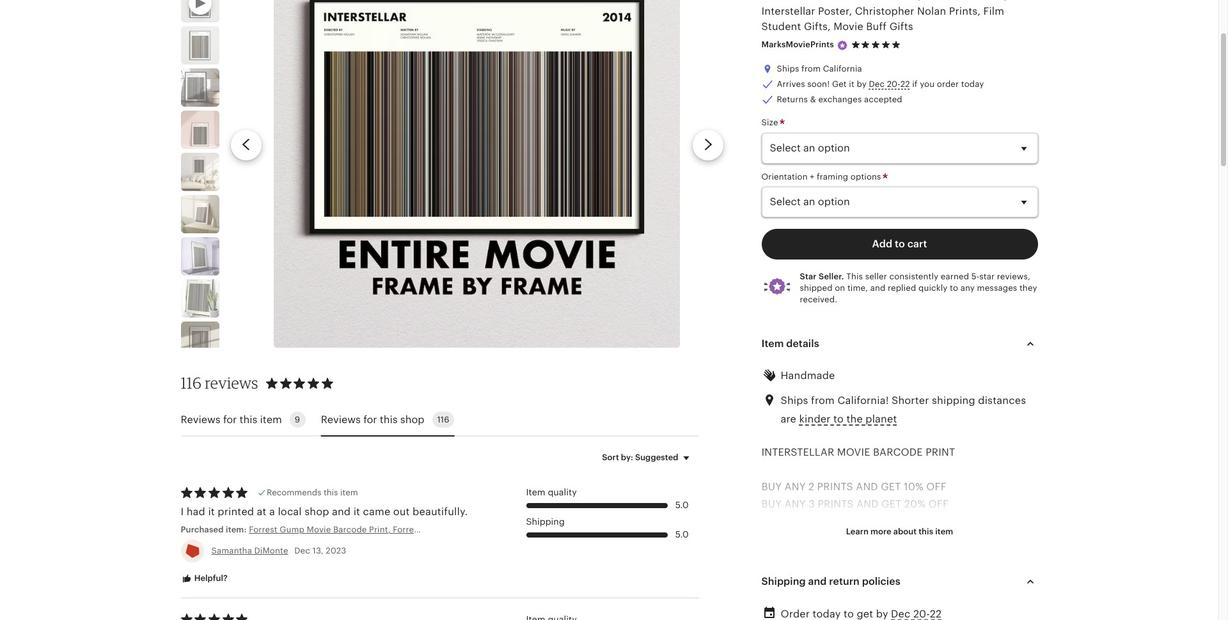 Task type: describe. For each thing, give the bounding box(es) containing it.
1 horizontal spatial it
[[354, 506, 360, 518]]

accepted
[[864, 95, 903, 104]]

recommends
[[267, 488, 321, 498]]

in
[[869, 586, 878, 598]]

interstellar movie barcode print interstellar print image 2 image
[[181, 26, 219, 65]]

local
[[278, 506, 302, 518]]

marksmovieprints link
[[762, 40, 834, 50]]

seller.
[[819, 272, 844, 281]]

details
[[786, 338, 819, 350]]

116 reviews
[[181, 374, 258, 393]]

barcode.
[[948, 603, 993, 615]]

extrapolate
[[892, 568, 949, 580]]

for for shop
[[363, 414, 377, 426]]

star seller.
[[800, 272, 844, 281]]

item:
[[226, 525, 247, 535]]

this inside learn more about this item 'dropdown button'
[[919, 527, 933, 537]]

kinder
[[799, 413, 831, 425]]

1 horizontal spatial today
[[961, 79, 984, 89]]

ships for ships from california
[[777, 64, 799, 73]]

returns
[[777, 95, 808, 104]]

arrives
[[777, 79, 805, 89]]

from for california!
[[811, 395, 835, 407]]

shipping
[[932, 395, 976, 407]]

interstellar movie barcode print interstellar print image 3 image
[[181, 69, 219, 107]]

item inside 'dropdown button'
[[935, 527, 953, 537]]

interstellar movie barcode print
[[762, 446, 955, 459]]

interstellar movie barcode print interstellar print image 8 image
[[181, 280, 219, 318]]

received.
[[800, 295, 838, 305]]

item for item details
[[762, 338, 784, 350]]

with
[[924, 533, 945, 546]]

gifts,
[[804, 21, 831, 33]]

interstellar movie barcode print interstellar print image 4 image
[[181, 111, 219, 149]]

learn
[[846, 527, 869, 537]]

use
[[847, 551, 864, 563]]

at
[[257, 506, 267, 518]]

samantha
[[211, 546, 252, 556]]

to left cart
[[895, 238, 905, 250]]

features
[[762, 603, 802, 615]]

reviews
[[205, 374, 258, 393]]

reviews for reviews for this item
[[181, 414, 221, 426]]

printed
[[218, 506, 254, 518]]

nolan
[[917, 5, 946, 17]]

0 horizontal spatial by
[[857, 79, 867, 89]]

scene
[[837, 586, 866, 598]]

dec 20-22 button
[[891, 605, 942, 621]]

purchased item:
[[181, 525, 249, 535]]

reviews for reviews for this shop
[[321, 414, 361, 426]]

5.0 for item quality
[[675, 500, 689, 511]]

buy any 2 prints and get 10% off buy any 3 prints and get 20% off
[[762, 481, 949, 511]]

and inside celebrate your favourite movies with our unique movie barcode prints. i use video imaging software to watch the interstellar movie and extrapolate the average colour of each scene in the movie. this print then features these colours displayed as a barcode. the perfect gift for any movie fan that loves a unique
[[871, 568, 889, 580]]

perfect
[[762, 620, 798, 621]]

1 vertical spatial 22
[[930, 608, 942, 621]]

1 vertical spatial today
[[813, 608, 841, 621]]

our
[[948, 533, 965, 546]]

to left get on the bottom
[[844, 608, 854, 621]]

add
[[872, 238, 893, 250]]

0 vertical spatial movie
[[818, 0, 848, 2]]

of
[[797, 586, 807, 598]]

0 vertical spatial off
[[926, 481, 947, 493]]

more
[[871, 527, 892, 537]]

and inside dropdown button
[[808, 576, 827, 588]]

2 vertical spatial dec
[[891, 608, 911, 621]]

shipped
[[800, 283, 833, 293]]

reviews for this shop
[[321, 414, 424, 426]]

print
[[926, 446, 955, 459]]

star_seller image
[[837, 40, 848, 51]]

the
[[996, 603, 1014, 615]]

seller
[[865, 272, 887, 281]]

return
[[829, 576, 860, 588]]

for inside celebrate your favourite movies with our unique movie barcode prints. i use video imaging software to watch the interstellar movie and extrapolate the average colour of each scene in the movie. this print then features these colours displayed as a barcode. the perfect gift for any movie fan that loves a unique
[[821, 620, 835, 621]]

the inside button
[[847, 413, 863, 425]]

2 horizontal spatial a
[[961, 620, 967, 621]]

kinder to the planet button
[[799, 410, 897, 428]]

add to cart button
[[762, 229, 1038, 260]]

1 vertical spatial movie
[[837, 568, 868, 580]]

kinder to the planet
[[799, 413, 897, 425]]

0 vertical spatial i
[[181, 506, 184, 518]]

replied
[[888, 283, 916, 293]]

dimonte
[[254, 546, 288, 556]]

options
[[851, 172, 881, 181]]

helpful? button
[[171, 568, 237, 591]]

for for item
[[223, 414, 237, 426]]

software
[[941, 551, 984, 563]]

colours
[[835, 603, 873, 615]]

from for california
[[802, 64, 821, 73]]

framing
[[817, 172, 848, 181]]

any inside celebrate your favourite movies with our unique movie barcode prints. i use video imaging software to watch the interstellar movie and extrapolate the average colour of each scene in the movie. this print then features these colours displayed as a barcode. the perfect gift for any movie fan that loves a unique
[[838, 620, 855, 621]]

i had it printed at a local shop and it came out beautifully.
[[181, 506, 468, 518]]

1 vertical spatial dec
[[294, 546, 310, 556]]

marksmovieprints
[[762, 40, 834, 50]]

this inside this seller consistently earned 5-star reviews, shipped on time, and replied quickly to any messages they received.
[[847, 272, 863, 281]]

it for by
[[849, 79, 855, 89]]

buff
[[866, 21, 887, 33]]

watch
[[1000, 551, 1030, 563]]

interstellar inside celebrate your favourite movies with our unique movie barcode prints. i use video imaging software to watch the interstellar movie and extrapolate the average colour of each scene in the movie. this print then features these colours displayed as a barcode. the perfect gift for any movie fan that loves a unique
[[781, 568, 835, 580]]

5-
[[972, 272, 980, 281]]

messages
[[977, 283, 1017, 293]]

interstellar movie barcode print interstellar print image 1 image
[[274, 0, 680, 348]]

interstellar movie barcode print interstellar print image 6 image
[[181, 195, 219, 234]]

item details
[[762, 338, 819, 350]]

average
[[971, 568, 1010, 580]]

add to cart
[[872, 238, 927, 250]]

0 vertical spatial movie
[[1005, 533, 1035, 546]]

poster,
[[818, 5, 852, 17]]

1 vertical spatial movie
[[834, 21, 864, 33]]

2 vertical spatial movie
[[858, 620, 888, 621]]

earned
[[941, 272, 969, 281]]

ships from california
[[777, 64, 862, 73]]

the right 'in' on the right
[[881, 586, 897, 598]]

10%
[[904, 481, 924, 493]]

any inside this seller consistently earned 5-star reviews, shipped on time, and replied quickly to any messages they received.
[[961, 283, 975, 293]]

20%
[[904, 499, 926, 511]]

video
[[867, 551, 895, 563]]

they
[[1020, 283, 1037, 293]]

samantha dimonte link
[[211, 546, 288, 556]]

then
[[986, 586, 1009, 598]]

came
[[363, 506, 390, 518]]



Task type: vqa. For each thing, say whether or not it's contained in the screenshot.
Welcome
no



Task type: locate. For each thing, give the bounding box(es) containing it.
about
[[894, 527, 917, 537]]

0 vertical spatial from
[[802, 64, 821, 73]]

0 horizontal spatial today
[[813, 608, 841, 621]]

interstellar
[[762, 446, 834, 459]]

distances
[[978, 395, 1026, 407]]

celebrate
[[762, 533, 811, 546]]

and up learn
[[857, 499, 879, 511]]

film
[[984, 5, 1005, 17]]

tab list containing reviews for this item
[[181, 405, 699, 437]]

print, up film
[[981, 0, 1007, 2]]

the down california!
[[847, 413, 863, 425]]

if
[[912, 79, 918, 89]]

that
[[910, 620, 929, 621]]

1 horizontal spatial by
[[876, 608, 888, 621]]

1 vertical spatial shop
[[305, 506, 329, 518]]

1 vertical spatial item
[[526, 488, 546, 498]]

colour
[[762, 586, 794, 598]]

get left 10%
[[881, 481, 901, 493]]

1 horizontal spatial shipping
[[762, 576, 806, 588]]

0 horizontal spatial print,
[[895, 0, 922, 2]]

116 for 116
[[437, 415, 449, 425]]

quality
[[548, 488, 577, 498]]

any
[[961, 283, 975, 293], [838, 620, 855, 621]]

any left "3"
[[785, 499, 806, 511]]

0 horizontal spatial any
[[838, 620, 855, 621]]

1 vertical spatial prints
[[818, 499, 854, 511]]

and inside this seller consistently earned 5-star reviews, shipped on time, and replied quickly to any messages they received.
[[870, 283, 886, 293]]

the up colour
[[762, 568, 778, 580]]

buy left 2
[[762, 481, 782, 493]]

and down interstellar movie barcode print
[[856, 481, 878, 493]]

this up 'as'
[[936, 586, 957, 598]]

this inside celebrate your favourite movies with our unique movie barcode prints. i use video imaging software to watch the interstellar movie and extrapolate the average colour of each scene in the movie. this print then features these colours displayed as a barcode. the perfect gift for any movie fan that loves a unique
[[936, 586, 957, 598]]

0 horizontal spatial 20-
[[887, 79, 901, 89]]

1 vertical spatial shipping
[[762, 576, 806, 588]]

3
[[809, 499, 815, 511]]

gift
[[801, 620, 818, 621]]

i left use
[[841, 551, 844, 563]]

to right kinder
[[834, 413, 844, 425]]

1 vertical spatial item
[[340, 488, 358, 498]]

1 vertical spatial i
[[841, 551, 844, 563]]

off right the 20%
[[929, 499, 949, 511]]

item inside dropdown button
[[762, 338, 784, 350]]

2 any from the top
[[785, 499, 806, 511]]

this
[[847, 272, 863, 281], [936, 586, 957, 598]]

item up software
[[935, 527, 953, 537]]

fan
[[891, 620, 907, 621]]

1 horizontal spatial for
[[363, 414, 377, 426]]

dec left the 13,
[[294, 546, 310, 556]]

5.0 for shipping
[[675, 530, 689, 540]]

item left 9
[[260, 414, 282, 426]]

+
[[810, 172, 815, 181]]

this seller consistently earned 5-star reviews, shipped on time, and replied quickly to any messages they received.
[[800, 272, 1037, 305]]

20- up accepted
[[887, 79, 901, 89]]

movie
[[818, 0, 848, 2], [834, 21, 864, 33]]

2 horizontal spatial it
[[849, 79, 855, 89]]

0 vertical spatial any
[[961, 283, 975, 293]]

1 vertical spatial buy
[[762, 499, 782, 511]]

helpful?
[[192, 574, 228, 584]]

1 reviews from the left
[[181, 414, 221, 426]]

by right get on the bottom
[[876, 608, 888, 621]]

prints,
[[949, 5, 981, 17]]

1 horizontal spatial item
[[762, 338, 784, 350]]

i left had at left
[[181, 506, 184, 518]]

2 horizontal spatial dec
[[891, 608, 911, 621]]

116
[[181, 374, 202, 393], [437, 415, 449, 425]]

item details button
[[750, 329, 1049, 360]]

recommends this item
[[267, 488, 358, 498]]

0 vertical spatial item
[[762, 338, 784, 350]]

off right 10%
[[926, 481, 947, 493]]

1 horizontal spatial 116
[[437, 415, 449, 425]]

handmade
[[781, 370, 835, 382]]

tab list
[[181, 405, 699, 437]]

star
[[980, 272, 995, 281]]

shipping for shipping and return policies
[[762, 576, 806, 588]]

2 5.0 from the top
[[675, 530, 689, 540]]

item for item quality
[[526, 488, 546, 498]]

print, up "christopher"
[[895, 0, 922, 2]]

0 vertical spatial prints
[[817, 481, 853, 493]]

1 horizontal spatial any
[[961, 283, 975, 293]]

1 vertical spatial and
[[857, 499, 879, 511]]

it left came at the bottom
[[354, 506, 360, 518]]

samantha dimonte dec 13, 2023
[[211, 546, 346, 556]]

0 vertical spatial 5.0
[[675, 500, 689, 511]]

a right 'as'
[[940, 603, 946, 615]]

116 for 116 reviews
[[181, 374, 202, 393]]

22 left if
[[901, 79, 910, 89]]

22 right that
[[930, 608, 942, 621]]

0 vertical spatial any
[[785, 481, 806, 493]]

0 horizontal spatial for
[[223, 414, 237, 426]]

dec up accepted
[[869, 79, 885, 89]]

loves
[[932, 620, 958, 621]]

2 buy from the top
[[762, 499, 782, 511]]

christopher
[[855, 5, 915, 17]]

0 vertical spatial shop
[[400, 414, 424, 426]]

displayed
[[875, 603, 923, 615]]

movie up scene
[[837, 568, 868, 580]]

any down colours
[[838, 620, 855, 621]]

1 horizontal spatial i
[[841, 551, 844, 563]]

any left 2
[[785, 481, 806, 493]]

movies
[[886, 533, 921, 546]]

ships inside ships from california! shorter shipping distances are
[[781, 395, 808, 407]]

0 vertical spatial a
[[269, 506, 275, 518]]

movie up star_seller image at the top of the page
[[834, 21, 864, 33]]

1 buy from the top
[[762, 481, 782, 493]]

i inside celebrate your favourite movies with our unique movie barcode prints. i use video imaging software to watch the interstellar movie and extrapolate the average colour of each scene in the movie. this print then features these colours displayed as a barcode. the perfect gift for any movie fan that loves a unique
[[841, 551, 844, 563]]

1 any from the top
[[785, 481, 806, 493]]

to inside this seller consistently earned 5-star reviews, shipped on time, and replied quickly to any messages they received.
[[950, 283, 958, 293]]

ships
[[777, 64, 799, 73], [781, 395, 808, 407]]

0 vertical spatial today
[[961, 79, 984, 89]]

movie
[[837, 446, 870, 459]]

a right at
[[269, 506, 275, 518]]

interstellar
[[762, 0, 815, 2], [924, 0, 978, 2], [762, 5, 815, 17], [781, 568, 835, 580]]

1 vertical spatial off
[[929, 499, 949, 511]]

today down "each"
[[813, 608, 841, 621]]

1 horizontal spatial shop
[[400, 414, 424, 426]]

it
[[849, 79, 855, 89], [208, 506, 215, 518], [354, 506, 360, 518]]

20-
[[887, 79, 901, 89], [913, 608, 930, 621]]

2 print, from the left
[[981, 0, 1007, 2]]

item up i had it printed at a local shop and it came out beautifully.
[[340, 488, 358, 498]]

movie down colours
[[858, 620, 888, 621]]

13,
[[312, 546, 324, 556]]

0 horizontal spatial shipping
[[526, 517, 565, 527]]

today
[[961, 79, 984, 89], [813, 608, 841, 621]]

star
[[800, 272, 817, 281]]

1 5.0 from the top
[[675, 500, 689, 511]]

movie.
[[900, 586, 933, 598]]

2 reviews from the left
[[321, 414, 361, 426]]

movie up watch
[[1005, 533, 1035, 546]]

are
[[781, 413, 797, 425]]

0 horizontal spatial a
[[269, 506, 275, 518]]

0 vertical spatial this
[[847, 272, 863, 281]]

a down barcode.
[[961, 620, 967, 621]]

to down earned
[[950, 283, 958, 293]]

barcode
[[851, 0, 892, 2]]

9
[[295, 415, 300, 425]]

0 vertical spatial 20-
[[887, 79, 901, 89]]

prints right 2
[[817, 481, 853, 493]]

interstellar movie barcode print interstellar print image 7 image
[[181, 237, 219, 276]]

1 vertical spatial from
[[811, 395, 835, 407]]

shipping and return policies
[[762, 576, 901, 588]]

0 vertical spatial and
[[856, 481, 878, 493]]

movie up poster,
[[818, 0, 848, 2]]

2 vertical spatial a
[[961, 620, 967, 621]]

this up time,
[[847, 272, 863, 281]]

get left the 20%
[[882, 499, 902, 511]]

2 horizontal spatial for
[[821, 620, 835, 621]]

by down california
[[857, 79, 867, 89]]

it down california
[[849, 79, 855, 89]]

order today to get by dec 20-22
[[781, 608, 942, 621]]

1 horizontal spatial print,
[[981, 0, 1007, 2]]

and down recommends this item
[[332, 506, 351, 518]]

0 vertical spatial item
[[260, 414, 282, 426]]

1 horizontal spatial reviews
[[321, 414, 361, 426]]

and right of
[[808, 576, 827, 588]]

1 vertical spatial 20-
[[913, 608, 930, 621]]

prints.
[[806, 551, 838, 563]]

reviews right 9
[[321, 414, 361, 426]]

item left details
[[762, 338, 784, 350]]

favourite
[[838, 533, 883, 546]]

shipping inside dropdown button
[[762, 576, 806, 588]]

shipping down item quality
[[526, 517, 565, 527]]

1 vertical spatial 116
[[437, 415, 449, 425]]

print,
[[895, 0, 922, 2], [981, 0, 1007, 2]]

0 horizontal spatial item
[[260, 414, 282, 426]]

0 horizontal spatial 22
[[901, 79, 910, 89]]

interstellar movie barcode print, interstellar print, interstellar poster, christopher nolan prints, film student gifts, movie buff gifts
[[762, 0, 1007, 33]]

1 vertical spatial any
[[785, 499, 806, 511]]

you
[[920, 79, 935, 89]]

learn more about this item
[[846, 527, 953, 537]]

shipping for shipping
[[526, 517, 565, 527]]

prints right "3"
[[818, 499, 854, 511]]

shorter
[[892, 395, 929, 407]]

ships up are
[[781, 395, 808, 407]]

0 vertical spatial buy
[[762, 481, 782, 493]]

0 horizontal spatial 116
[[181, 374, 202, 393]]

from up kinder
[[811, 395, 835, 407]]

today right order at the right top
[[961, 79, 984, 89]]

1 vertical spatial 5.0
[[675, 530, 689, 540]]

it for printed
[[208, 506, 215, 518]]

0 vertical spatial get
[[881, 481, 901, 493]]

1 vertical spatial this
[[936, 586, 957, 598]]

1 vertical spatial a
[[940, 603, 946, 615]]

1 horizontal spatial a
[[940, 603, 946, 615]]

to up 'average'
[[987, 551, 997, 563]]

suggested
[[635, 453, 678, 463]]

planet
[[866, 413, 897, 425]]

20- down movie.
[[913, 608, 930, 621]]

and down the video
[[871, 568, 889, 580]]

1 vertical spatial get
[[882, 499, 902, 511]]

1 horizontal spatial dec
[[869, 79, 885, 89]]

quickly
[[919, 283, 948, 293]]

shipping down the barcode at the bottom right of the page
[[762, 576, 806, 588]]

it right had at left
[[208, 506, 215, 518]]

from inside ships from california! shorter shipping distances are
[[811, 395, 835, 407]]

0 horizontal spatial shop
[[305, 506, 329, 518]]

1 vertical spatial any
[[838, 620, 855, 621]]

had
[[187, 506, 205, 518]]

1 horizontal spatial 20-
[[913, 608, 930, 621]]

barcode
[[762, 551, 803, 563]]

0 horizontal spatial dec
[[294, 546, 310, 556]]

ships up arrives at the top right of page
[[777, 64, 799, 73]]

interstellar movie barcode print interstellar print image 9 image
[[181, 322, 219, 360]]

learn more about this item button
[[837, 521, 963, 544]]

the down software
[[952, 568, 968, 580]]

reviews down 116 reviews
[[181, 414, 221, 426]]

print
[[959, 586, 983, 598]]

california!
[[838, 395, 889, 407]]

from up soon! get
[[802, 64, 821, 73]]

0 vertical spatial dec
[[869, 79, 885, 89]]

item left quality
[[526, 488, 546, 498]]

to
[[895, 238, 905, 250], [950, 283, 958, 293], [834, 413, 844, 425], [987, 551, 997, 563], [844, 608, 854, 621]]

1 horizontal spatial 22
[[930, 608, 942, 621]]

0 horizontal spatial i
[[181, 506, 184, 518]]

0 horizontal spatial it
[[208, 506, 215, 518]]

0 horizontal spatial this
[[847, 272, 863, 281]]

0 vertical spatial by
[[857, 79, 867, 89]]

time,
[[848, 283, 868, 293]]

sort by: suggested button
[[593, 445, 703, 472]]

2 horizontal spatial item
[[935, 527, 953, 537]]

0 horizontal spatial reviews
[[181, 414, 221, 426]]

0 vertical spatial shipping
[[526, 517, 565, 527]]

item
[[260, 414, 282, 426], [340, 488, 358, 498], [935, 527, 953, 537]]

shipping and return policies button
[[750, 567, 1049, 597]]

dec down movie.
[[891, 608, 911, 621]]

orientation + framing options
[[762, 172, 884, 181]]

1 print, from the left
[[895, 0, 922, 2]]

to inside celebrate your favourite movies with our unique movie barcode prints. i use video imaging software to watch the interstellar movie and extrapolate the average colour of each scene in the movie. this print then features these colours displayed as a barcode. the perfect gift for any movie fan that loves a unique
[[987, 551, 997, 563]]

1 horizontal spatial this
[[936, 586, 957, 598]]

ships for ships from california! shorter shipping distances are
[[781, 395, 808, 407]]

student
[[762, 21, 801, 33]]

i
[[181, 506, 184, 518], [841, 551, 844, 563]]

out
[[393, 506, 410, 518]]

size
[[762, 118, 781, 128]]

1 horizontal spatial item
[[340, 488, 358, 498]]

interstellar movie barcode print interstellar print image 5 image
[[181, 153, 219, 191]]

buy up celebrate
[[762, 499, 782, 511]]

0 vertical spatial 116
[[181, 374, 202, 393]]

imaging
[[897, 551, 938, 563]]

1 vertical spatial by
[[876, 608, 888, 621]]

2 vertical spatial item
[[935, 527, 953, 537]]

0 vertical spatial 22
[[901, 79, 910, 89]]

and down seller
[[870, 283, 886, 293]]

0 vertical spatial ships
[[777, 64, 799, 73]]

0 horizontal spatial item
[[526, 488, 546, 498]]

any down 5-
[[961, 283, 975, 293]]

1 vertical spatial ships
[[781, 395, 808, 407]]

celebrate your favourite movies with our unique movie barcode prints. i use video imaging software to watch the interstellar movie and extrapolate the average colour of each scene in the movie. this print then features these colours displayed as a barcode. the perfect gift for any movie fan that loves a unique
[[762, 533, 1035, 621]]



